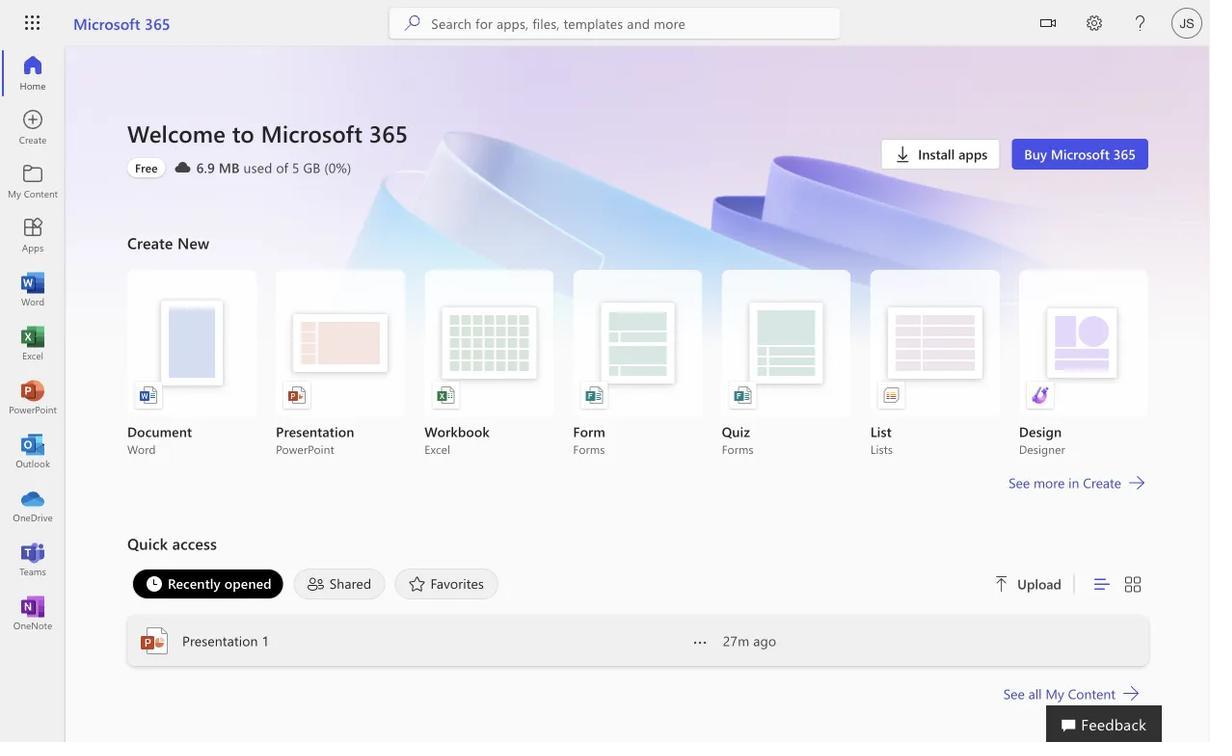 Task type: vqa. For each thing, say whether or not it's contained in the screenshot.


Task type: locate. For each thing, give the bounding box(es) containing it.
forms down 'quiz'
[[722, 442, 754, 457]]

feedback
[[1082, 714, 1147, 735]]

(0%)
[[324, 159, 351, 177]]

6.9
[[196, 159, 215, 177]]

recently opened tab
[[127, 569, 289, 600]]

home image
[[23, 64, 42, 83]]

1 vertical spatial presentation
[[182, 632, 258, 650]]

of
[[276, 159, 288, 177]]

all
[[1029, 685, 1042, 703]]

new quiz image
[[734, 386, 753, 405]]

list
[[127, 270, 1149, 457]]

install apps
[[919, 145, 988, 163]]

1 horizontal spatial create
[[1084, 474, 1122, 492]]

quiz
[[722, 423, 750, 441]]

shared tab
[[289, 569, 390, 600]]

microsoft
[[73, 13, 140, 33], [261, 118, 363, 149], [1051, 145, 1110, 163]]


[[1041, 15, 1056, 31]]

365
[[145, 13, 170, 33], [369, 118, 408, 149], [1114, 145, 1136, 163]]

forms
[[573, 442, 605, 457], [722, 442, 754, 457]]

0 horizontal spatial presentation
[[182, 632, 258, 650]]

see
[[1009, 474, 1030, 492], [1004, 685, 1025, 703]]

presentation inside cell
[[182, 632, 258, 650]]

create new element
[[127, 228, 1149, 533]]

1 horizontal spatial presentation
[[276, 423, 355, 441]]

0 vertical spatial see
[[1009, 474, 1030, 492]]

presentation up powerpoint
[[276, 423, 355, 441]]

document
[[127, 423, 192, 441]]

list containing document
[[127, 270, 1149, 457]]

see for see more in create
[[1009, 474, 1030, 492]]

create new
[[127, 232, 210, 253]]

gb
[[303, 159, 321, 177]]

create image
[[23, 118, 42, 137]]

1 horizontal spatial forms
[[722, 442, 754, 457]]

feedback button
[[1047, 706, 1162, 743]]

presentation 1
[[182, 632, 269, 650]]

forms survey image
[[585, 386, 604, 405]]

microsoft 365
[[73, 13, 170, 33]]

recently opened
[[168, 575, 272, 593]]

workbook
[[425, 423, 490, 441]]

forms for form
[[573, 442, 605, 457]]

my
[[1046, 685, 1065, 703]]

presentation
[[276, 423, 355, 441], [182, 632, 258, 650]]

0 horizontal spatial 365
[[145, 13, 170, 33]]

form
[[573, 423, 606, 441]]

apps
[[959, 145, 988, 163]]

None search field
[[389, 8, 841, 39]]

1 vertical spatial create
[[1084, 474, 1122, 492]]

favorites element
[[395, 569, 499, 600]]

2 horizontal spatial 365
[[1114, 145, 1136, 163]]

in
[[1069, 474, 1080, 492]]

used
[[244, 159, 272, 177]]

 upload
[[995, 575, 1062, 593]]

forms inside form forms
[[573, 442, 605, 457]]

presentation powerpoint
[[276, 423, 355, 457]]

see left all
[[1004, 685, 1025, 703]]

0 horizontal spatial forms
[[573, 442, 605, 457]]

see left more
[[1009, 474, 1030, 492]]

1 forms from the left
[[573, 442, 605, 457]]

presentation for 1
[[182, 632, 258, 650]]

see inside the create new "element"
[[1009, 474, 1030, 492]]

presentation inside list
[[276, 423, 355, 441]]

tab list
[[127, 569, 972, 600]]

designer
[[1020, 442, 1066, 457]]

2 horizontal spatial microsoft
[[1051, 145, 1110, 163]]

create
[[127, 232, 173, 253], [1084, 474, 1122, 492]]

welcome to microsoft 365
[[127, 118, 408, 149]]

microsoft inside button
[[1051, 145, 1110, 163]]

new
[[177, 232, 210, 253]]

mb
[[219, 159, 240, 177]]

js button
[[1164, 0, 1211, 46]]

quick access
[[127, 533, 217, 554]]

0 vertical spatial presentation
[[276, 423, 355, 441]]

word image
[[23, 280, 42, 299]]

welcome
[[127, 118, 226, 149]]

navigation
[[0, 46, 66, 641]]

recently
[[168, 575, 221, 593]]

excel image
[[23, 334, 42, 353]]

create right in at the right bottom of page
[[1084, 474, 1122, 492]]

microsoft 365 banner
[[0, 0, 1211, 50]]

more
[[1034, 474, 1065, 492]]

5
[[292, 159, 300, 177]]

0 horizontal spatial microsoft
[[73, 13, 140, 33]]

word
[[127, 442, 156, 457]]

1 horizontal spatial microsoft
[[261, 118, 363, 149]]

lists list image
[[882, 386, 902, 405]]

0 vertical spatial create
[[127, 232, 173, 253]]

1 vertical spatial see
[[1004, 685, 1025, 703]]

designer design image
[[1031, 386, 1050, 405], [1031, 386, 1050, 405]]

presentation left 1
[[182, 632, 258, 650]]

document word
[[127, 423, 192, 457]]

quiz forms
[[722, 423, 754, 457]]

opened
[[225, 575, 272, 593]]

2 forms from the left
[[722, 442, 754, 457]]

outlook image
[[23, 442, 42, 461]]

create left new at the left top
[[127, 232, 173, 253]]

forms down form
[[573, 442, 605, 457]]

design designer
[[1020, 423, 1066, 457]]

forms for quiz
[[722, 442, 754, 457]]



Task type: describe. For each thing, give the bounding box(es) containing it.
ago
[[754, 632, 777, 650]]

teams image
[[23, 550, 42, 569]]

install
[[919, 145, 955, 163]]

powerpoint image
[[139, 626, 170, 657]]

free
[[135, 160, 158, 176]]

see more in create link
[[1007, 472, 1149, 495]]

favorites
[[431, 575, 484, 593]]

name presentation 1 cell
[[127, 626, 723, 657]]

buy microsoft 365 button
[[1012, 139, 1149, 170]]

favorites tab
[[390, 569, 504, 600]]

shared
[[330, 575, 372, 593]]

design
[[1020, 423, 1062, 441]]

6.9 mb used of 5 gb (0%)
[[196, 159, 351, 177]]

365 inside banner
[[145, 13, 170, 33]]

powerpoint
[[276, 442, 335, 457]]

365 inside button
[[1114, 145, 1136, 163]]

powerpoint image
[[23, 388, 42, 407]]

0 horizontal spatial create
[[127, 232, 173, 253]]

tab list containing recently opened
[[127, 569, 972, 600]]

 button
[[1025, 0, 1072, 50]]

workbook excel
[[425, 423, 490, 457]]

see for see all my content
[[1004, 685, 1025, 703]]

onedrive image
[[23, 496, 42, 515]]

my content image
[[23, 172, 42, 191]]

quick
[[127, 533, 168, 554]]

list lists
[[871, 423, 893, 457]]

form forms
[[573, 423, 606, 457]]

Search box. Suggestions appear as you type. search field
[[432, 8, 841, 39]]

upload
[[1018, 575, 1062, 593]]

1
[[262, 632, 269, 650]]

see all my content
[[1004, 685, 1116, 703]]

see more in create
[[1009, 474, 1122, 492]]

microsoft inside banner
[[73, 13, 140, 33]]

list
[[871, 423, 892, 441]]

access
[[172, 533, 217, 554]]

recently opened element
[[132, 569, 284, 600]]

buy microsoft 365
[[1025, 145, 1136, 163]]

buy
[[1025, 145, 1048, 163]]

presentation for powerpoint
[[276, 423, 355, 441]]

powerpoint presentation image
[[288, 386, 307, 405]]

this account doesn't have a microsoft 365 subscription. click to view your benefits. tooltip
[[127, 158, 166, 177]]


[[1124, 687, 1139, 702]]

js
[[1180, 15, 1195, 30]]

27m ago
[[723, 632, 777, 650]]

onenote image
[[23, 604, 42, 623]]

content
[[1068, 685, 1116, 703]]

lists
[[871, 442, 893, 457]]

install apps button
[[881, 139, 1001, 170]]

word document image
[[139, 386, 158, 405]]

27m
[[723, 632, 750, 650]]

1 horizontal spatial 365
[[369, 118, 408, 149]]

apps image
[[23, 226, 42, 245]]

excel workbook image
[[436, 386, 456, 405]]

shared element
[[294, 569, 385, 600]]

excel
[[425, 442, 451, 457]]

to
[[232, 118, 255, 149]]


[[995, 577, 1010, 592]]



